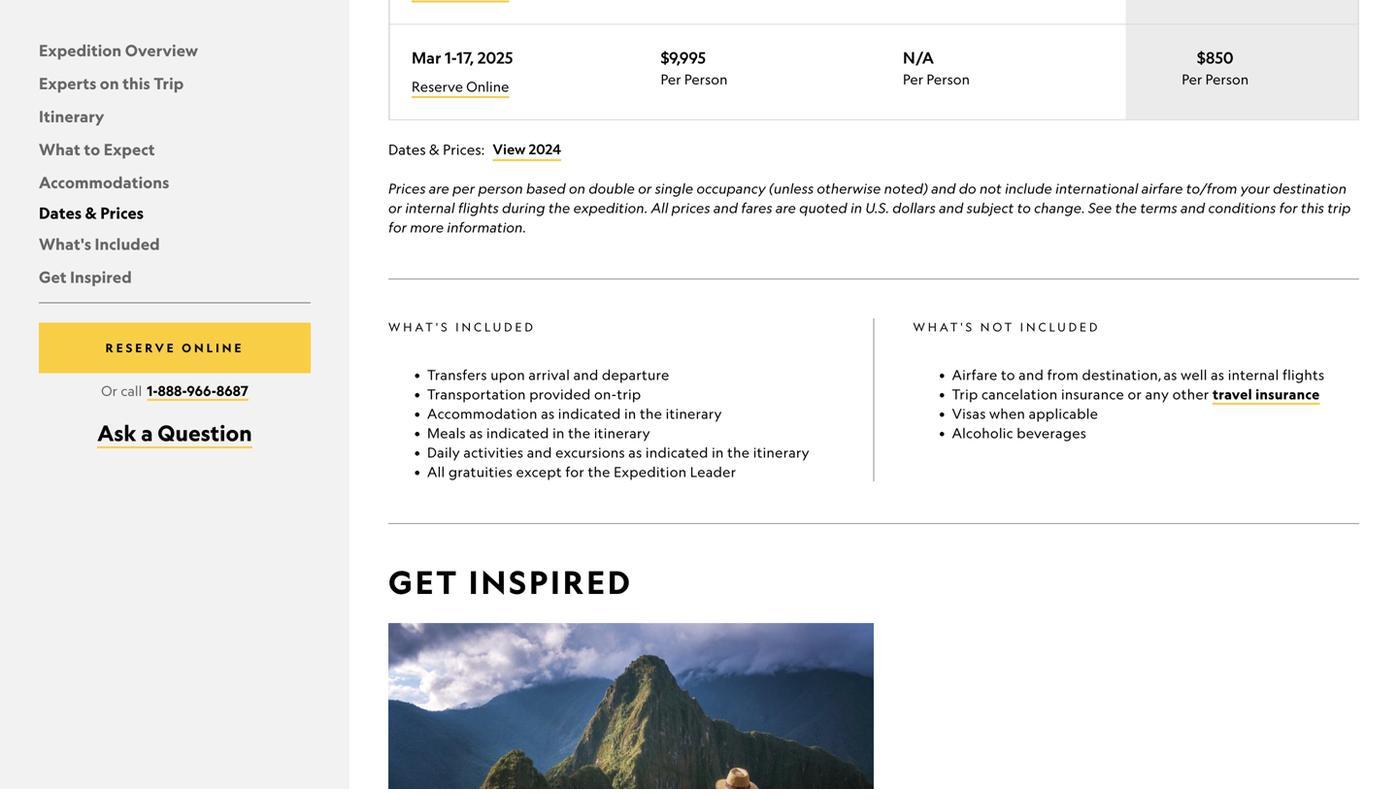 Task type: describe. For each thing, give the bounding box(es) containing it.
966-
[[187, 382, 217, 400]]

0 horizontal spatial online
[[182, 341, 244, 355]]

0 horizontal spatial itinerary
[[594, 425, 651, 442]]

arrival
[[529, 367, 570, 383]]

itinerary
[[39, 106, 105, 126]]

0 vertical spatial this
[[123, 73, 150, 93]]

person for n/a
[[927, 71, 970, 88]]

$850 per person
[[1182, 48, 1249, 88]]

not
[[980, 180, 1002, 197]]

table containing mar 1-17, 2025
[[389, 0, 1360, 121]]

1 vertical spatial reserve
[[106, 341, 176, 355]]

include
[[1005, 180, 1053, 197]]

n/a cell
[[903, 25, 1126, 120]]

this inside prices are per person based on double or single occupancy (unless otherwise noted) and do not include international airfare to/from your destination or internal flights during the expedition. all prices and fares are quoted in u.s. dollars and subject to change. see the terms and conditions for this trip for more information.
[[1302, 200, 1325, 216]]

leader
[[690, 464, 737, 480]]

0 horizontal spatial included
[[95, 234, 160, 254]]

meals
[[427, 425, 466, 442]]

$9,995
[[661, 48, 706, 68]]

the down the 'excursions'
[[588, 464, 611, 480]]

accommodation
[[427, 406, 538, 422]]

reserve online link inside mar 1-17, 2025 cell
[[412, 77, 509, 98]]

or call 1-888-966-8687
[[101, 382, 249, 400]]

not
[[981, 320, 1015, 334]]

quoted
[[800, 200, 848, 216]]

mar 1-17, 2025 cell
[[390, 25, 661, 120]]

u.s.
[[866, 200, 890, 216]]

in up the 'excursions'
[[553, 425, 565, 442]]

dates & prices: view 2024
[[389, 141, 562, 158]]

& for prices
[[85, 203, 97, 223]]

well
[[1181, 367, 1208, 383]]

to/from
[[1187, 180, 1238, 197]]

visas
[[952, 406, 986, 422]]

17,
[[457, 48, 474, 68]]

0 vertical spatial what's included
[[39, 234, 160, 254]]

2024
[[529, 141, 562, 158]]

person for $850
[[1206, 71, 1249, 88]]

view
[[493, 141, 526, 158]]

mar 1-17, 2025
[[412, 48, 513, 68]]

subject
[[967, 200, 1014, 216]]

per for $850
[[1182, 71, 1203, 88]]

the down departure
[[640, 406, 663, 422]]

ask
[[97, 420, 137, 447]]

noted)
[[885, 180, 929, 197]]

8687
[[217, 382, 249, 400]]

to for expect
[[84, 139, 100, 159]]

otherwise
[[817, 180, 881, 197]]

get inspired link
[[39, 267, 132, 287]]

1 insurance from the left
[[1256, 386, 1321, 403]]

1- inside cell
[[445, 48, 457, 68]]

from
[[1048, 367, 1079, 383]]

daily
[[427, 445, 460, 461]]

2 horizontal spatial included
[[1021, 320, 1101, 334]]

applicable
[[1029, 406, 1099, 422]]

excursions
[[556, 445, 625, 461]]

airfare to and from destination, as well as internal flights trip cancelation insurance or any other travel insurance visas when applicable alcoholic beverages
[[952, 367, 1325, 442]]

trip inside prices are per person based on double or single occupancy (unless otherwise noted) and do not include international airfare to/from your destination or internal flights during the expedition. all prices and fares are quoted in u.s. dollars and subject to change. see the terms and conditions for this trip for more information.
[[1328, 200, 1352, 216]]

1 vertical spatial reserve online link
[[39, 323, 311, 373]]

to inside prices are per person based on double or single occupancy (unless otherwise noted) and do not include international airfare to/from your destination or internal flights during the expedition. all prices and fares are quoted in u.s. dollars and subject to change. see the terms and conditions for this trip for more information.
[[1018, 200, 1031, 216]]

overview
[[125, 40, 198, 60]]

in down departure
[[625, 406, 637, 422]]

experts on this trip
[[39, 73, 184, 93]]

dates & prices link
[[39, 203, 144, 223]]

terms
[[1141, 200, 1178, 216]]

activities
[[464, 445, 524, 461]]

online inside mar 1-17, 2025 cell
[[467, 78, 509, 95]]

to for and
[[1001, 367, 1016, 383]]

airfare
[[1142, 180, 1184, 197]]

experts
[[39, 73, 97, 93]]

as down provided
[[541, 406, 555, 422]]

n/a per person
[[903, 48, 970, 88]]

2025
[[478, 48, 513, 68]]

and down occupancy
[[714, 200, 738, 216]]

see
[[1089, 200, 1113, 216]]

the up the 'excursions'
[[568, 425, 591, 442]]

information.
[[447, 219, 527, 236]]

itinerary link
[[39, 106, 105, 126]]

0 vertical spatial itinerary
[[666, 406, 722, 422]]

question
[[158, 420, 252, 447]]

a
[[141, 420, 153, 447]]

in inside prices are per person based on double or single occupancy (unless otherwise noted) and do not include international airfare to/from your destination or internal flights during the expedition. all prices and fares are quoted in u.s. dollars and subject to change. see the terms and conditions for this trip for more information.
[[851, 200, 863, 216]]

dollars
[[893, 200, 936, 216]]

1 vertical spatial are
[[776, 200, 797, 216]]

on-
[[594, 386, 617, 403]]

what's for transfers upon arrival and departure
[[389, 320, 450, 334]]

based
[[527, 180, 566, 197]]

accommodations link
[[39, 172, 169, 192]]

what's included link
[[39, 234, 160, 254]]

travel insurance link
[[1213, 386, 1321, 405]]

prices
[[672, 200, 711, 216]]

0 vertical spatial or
[[638, 180, 652, 197]]

double
[[589, 180, 635, 197]]

0 vertical spatial get inspired
[[39, 267, 132, 287]]

person inside prices are per person based on double or single occupancy (unless otherwise noted) and do not include international airfare to/from your destination or internal flights during the expedition. all prices and fares are quoted in u.s. dollars and subject to change. see the terms and conditions for this trip for more information.
[[478, 180, 523, 197]]

experts on this trip link
[[39, 73, 184, 93]]

when
[[990, 406, 1026, 422]]

flights inside prices are per person based on double or single occupancy (unless otherwise noted) and do not include international airfare to/from your destination or internal flights during the expedition. all prices and fares are quoted in u.s. dollars and subject to change. see the terms and conditions for this trip for more information.
[[458, 200, 499, 216]]

transportation
[[427, 386, 526, 403]]

1 row from the top
[[390, 0, 1359, 24]]

dates for dates & prices
[[39, 203, 82, 223]]

dates & prices
[[39, 203, 144, 223]]

0 horizontal spatial for
[[389, 219, 407, 236]]

gratuities
[[449, 464, 513, 480]]

prices:
[[443, 141, 485, 158]]

the right see
[[1116, 200, 1138, 216]]

what to expect
[[39, 139, 155, 159]]

other
[[1173, 386, 1210, 403]]

prices inside prices are per person based on double or single occupancy (unless otherwise noted) and do not include international airfare to/from your destination or internal flights during the expedition. all prices and fares are quoted in u.s. dollars and subject to change. see the terms and conditions for this trip for more information.
[[389, 180, 426, 197]]

2 vertical spatial indicated
[[646, 445, 709, 461]]

during
[[502, 200, 546, 216]]

conditions
[[1209, 200, 1277, 216]]

row containing mar 1-17, 2025
[[390, 25, 1359, 120]]

change.
[[1035, 200, 1086, 216]]

2 insurance from the left
[[1062, 386, 1125, 403]]



Task type: vqa. For each thing, say whether or not it's contained in the screenshot.
"information." in the top left of the page
yes



Task type: locate. For each thing, give the bounding box(es) containing it.
2 horizontal spatial or
[[1128, 386, 1142, 403]]

and down to/from
[[1181, 200, 1206, 216]]

1 horizontal spatial reserve online
[[412, 78, 509, 95]]

1- right mar
[[445, 48, 457, 68]]

in down otherwise
[[851, 200, 863, 216]]

1 vertical spatial all
[[427, 464, 445, 480]]

what's included down dates & prices link
[[39, 234, 160, 254]]

1 vertical spatial or
[[389, 200, 402, 216]]

1 vertical spatial prices
[[100, 203, 144, 223]]

trip
[[154, 73, 184, 93], [952, 386, 979, 403]]

airfare
[[952, 367, 998, 383]]

dates up what's included link
[[39, 203, 82, 223]]

indicated up the leader
[[646, 445, 709, 461]]

1 horizontal spatial are
[[776, 200, 797, 216]]

trip
[[1328, 200, 1352, 216], [617, 386, 642, 403]]

are down the (unless
[[776, 200, 797, 216]]

1- right call
[[147, 382, 158, 400]]

expedition left the leader
[[614, 464, 687, 480]]

2 horizontal spatial to
[[1018, 200, 1031, 216]]

internal inside airfare to and from destination, as well as internal flights trip cancelation insurance or any other travel insurance visas when applicable alcoholic beverages
[[1229, 367, 1280, 383]]

in
[[851, 200, 863, 216], [625, 406, 637, 422], [553, 425, 565, 442], [712, 445, 724, 461]]

get inspired
[[39, 267, 132, 287], [389, 563, 633, 602]]

flights up travel insurance link
[[1283, 367, 1325, 383]]

as down accommodation
[[470, 425, 483, 442]]

per down the $9,995
[[661, 71, 682, 88]]

ask a question
[[97, 420, 252, 447]]

prices
[[389, 180, 426, 197], [100, 203, 144, 223]]

0 horizontal spatial get
[[39, 267, 67, 287]]

trip down departure
[[617, 386, 642, 403]]

0 horizontal spatial flights
[[458, 200, 499, 216]]

row
[[390, 0, 1359, 24], [390, 25, 1359, 120]]

expedition overview
[[39, 40, 198, 60]]

the up the leader
[[728, 445, 750, 461]]

what's for airfare to and from destination, as well as internal flights
[[914, 320, 975, 334]]

1 vertical spatial flights
[[1283, 367, 1325, 383]]

0 horizontal spatial are
[[429, 180, 450, 197]]

all inside the transfers upon arrival and departure transportation provided on-trip accommodation as indicated in the itinerary meals as indicated in the itinerary daily activities and excursions as indicated in the itinerary all gratuities except for the expedition leader
[[427, 464, 445, 480]]

per for $9,995
[[661, 71, 682, 88]]

mar
[[412, 48, 442, 68]]

3 cell from the left
[[1126, 0, 1359, 24]]

cell
[[390, 0, 661, 24], [903, 0, 1126, 24], [1126, 0, 1359, 24]]

1 vertical spatial reserve online
[[106, 341, 244, 355]]

expedition.
[[574, 200, 648, 216]]

0 vertical spatial reserve
[[412, 78, 463, 95]]

2 vertical spatial itinerary
[[754, 445, 810, 461]]

1 horizontal spatial expedition
[[614, 464, 687, 480]]

expedition inside the transfers upon arrival and departure transportation provided on-trip accommodation as indicated in the itinerary meals as indicated in the itinerary daily activities and excursions as indicated in the itinerary all gratuities except for the expedition leader
[[614, 464, 687, 480]]

transfers
[[427, 367, 487, 383]]

n/a
[[903, 48, 935, 68]]

all down daily
[[427, 464, 445, 480]]

for left more
[[389, 219, 407, 236]]

0 horizontal spatial 1-
[[147, 382, 158, 400]]

transfers upon arrival and departure transportation provided on-trip accommodation as indicated in the itinerary meals as indicated in the itinerary daily activities and excursions as indicated in the itinerary all gratuities except for the expedition leader
[[427, 367, 810, 480]]

more
[[410, 219, 444, 236]]

this down expedition overview link
[[123, 73, 150, 93]]

this
[[123, 73, 150, 93], [1302, 200, 1325, 216]]

internal up more
[[405, 200, 455, 216]]

1 horizontal spatial &
[[429, 141, 440, 158]]

and down 'do'
[[939, 200, 964, 216]]

1 horizontal spatial for
[[566, 464, 585, 480]]

&
[[429, 141, 440, 158], [85, 203, 97, 223]]

reserve online link down mar 1-17, 2025 at the left top
[[412, 77, 509, 98]]

0 vertical spatial &
[[429, 141, 440, 158]]

$850
[[1198, 48, 1234, 68]]

insurance up applicable
[[1062, 386, 1125, 403]]

2 vertical spatial to
[[1001, 367, 1016, 383]]

1 vertical spatial itinerary
[[594, 425, 651, 442]]

1 horizontal spatial flights
[[1283, 367, 1325, 383]]

or
[[101, 383, 118, 399]]

dates left 'prices:'
[[389, 141, 426, 158]]

1 vertical spatial inspired
[[469, 563, 633, 602]]

per inside the $9,995 per person
[[661, 71, 682, 88]]

as right well
[[1211, 367, 1225, 383]]

0 horizontal spatial reserve
[[106, 341, 176, 355]]

your
[[1241, 180, 1271, 197]]

0 vertical spatial dates
[[389, 141, 426, 158]]

2 vertical spatial or
[[1128, 386, 1142, 403]]

per down 'prices:'
[[453, 180, 475, 197]]

for
[[1280, 200, 1298, 216], [389, 219, 407, 236], [566, 464, 585, 480]]

or
[[638, 180, 652, 197], [389, 200, 402, 216], [1128, 386, 1142, 403]]

1 vertical spatial what's included
[[389, 320, 536, 334]]

reserve online inside mar 1-17, 2025 cell
[[412, 78, 509, 95]]

what's
[[39, 234, 91, 254], [389, 320, 450, 334], [914, 320, 975, 334]]

reserve online up or call 1-888-966-8687
[[106, 341, 244, 355]]

cell up 2025
[[390, 0, 661, 24]]

are
[[429, 180, 450, 197], [776, 200, 797, 216]]

1 horizontal spatial this
[[1302, 200, 1325, 216]]

flights up information.
[[458, 200, 499, 216]]

1 horizontal spatial online
[[467, 78, 509, 95]]

for inside the transfers upon arrival and departure transportation provided on-trip accommodation as indicated in the itinerary meals as indicated in the itinerary daily activities and excursions as indicated in the itinerary all gratuities except for the expedition leader
[[566, 464, 585, 480]]

person inside n/a per person
[[927, 71, 970, 88]]

2 horizontal spatial itinerary
[[754, 445, 810, 461]]

person inside the $9,995 per person
[[685, 71, 728, 88]]

0 vertical spatial row
[[390, 0, 1359, 24]]

0 horizontal spatial expedition
[[39, 40, 122, 60]]

per down n/a
[[903, 71, 924, 88]]

internal inside prices are per person based on double or single occupancy (unless otherwise noted) and do not include international airfare to/from your destination or internal flights during the expedition. all prices and fares are quoted in u.s. dollars and subject to change. see the terms and conditions for this trip for more information.
[[405, 200, 455, 216]]

1 horizontal spatial reserve online link
[[412, 77, 509, 98]]

per for n/a
[[903, 71, 924, 88]]

per inside n/a per person
[[903, 71, 924, 88]]

& for prices:
[[429, 141, 440, 158]]

0 horizontal spatial or
[[389, 200, 402, 216]]

trip down the destination
[[1328, 200, 1352, 216]]

on inside prices are per person based on double or single occupancy (unless otherwise noted) and do not include international airfare to/from your destination or internal flights during the expedition. all prices and fares are quoted in u.s. dollars and subject to change. see the terms and conditions for this trip for more information.
[[569, 180, 586, 197]]

what's included
[[39, 234, 160, 254], [389, 320, 536, 334]]

in up the leader
[[712, 445, 724, 461]]

1 horizontal spatial internal
[[1229, 367, 1280, 383]]

online down 2025
[[467, 78, 509, 95]]

1 vertical spatial this
[[1302, 200, 1325, 216]]

1 vertical spatial online
[[182, 341, 244, 355]]

included
[[95, 234, 160, 254], [456, 320, 536, 334], [1021, 320, 1101, 334]]

1 vertical spatial 1-
[[147, 382, 158, 400]]

0 vertical spatial all
[[651, 200, 669, 216]]

indicated up activities
[[487, 425, 550, 442]]

provided
[[530, 386, 591, 403]]

2 horizontal spatial for
[[1280, 200, 1298, 216]]

international
[[1056, 180, 1139, 197]]

internal
[[405, 200, 455, 216], [1229, 367, 1280, 383]]

accommodations
[[39, 172, 169, 192]]

0 vertical spatial trip
[[1328, 200, 1352, 216]]

what's not included
[[914, 320, 1101, 334]]

1 horizontal spatial what's included
[[389, 320, 536, 334]]

0 vertical spatial online
[[467, 78, 509, 95]]

1 horizontal spatial on
[[569, 180, 586, 197]]

dates
[[389, 141, 426, 158], [39, 203, 82, 223]]

and inside airfare to and from destination, as well as internal flights trip cancelation insurance or any other travel insurance visas when applicable alcoholic beverages
[[1019, 367, 1044, 383]]

call
[[121, 383, 142, 399]]

destination
[[1274, 180, 1347, 197]]

0 horizontal spatial trip
[[154, 73, 184, 93]]

reserve down mar
[[412, 78, 463, 95]]

1 horizontal spatial get inspired
[[389, 563, 633, 602]]

$9,995 cell
[[661, 25, 903, 120]]

0 horizontal spatial indicated
[[487, 425, 550, 442]]

2 vertical spatial for
[[566, 464, 585, 480]]

to right what
[[84, 139, 100, 159]]

0 vertical spatial internal
[[405, 200, 455, 216]]

internal up travel insurance link
[[1229, 367, 1280, 383]]

person down $850
[[1206, 71, 1249, 88]]

0 vertical spatial to
[[84, 139, 100, 159]]

per inside prices are per person based on double or single occupancy (unless otherwise noted) and do not include international airfare to/from your destination or internal flights during the expedition. all prices and fares are quoted in u.s. dollars and subject to change. see the terms and conditions for this trip for more information.
[[453, 180, 475, 197]]

0 vertical spatial reserve online
[[412, 78, 509, 95]]

1 vertical spatial trip
[[617, 386, 642, 403]]

itinerary
[[666, 406, 722, 422], [594, 425, 651, 442], [754, 445, 810, 461]]

2 cell from the left
[[903, 0, 1126, 24]]

1 horizontal spatial insurance
[[1256, 386, 1321, 403]]

person down the $9,995
[[685, 71, 728, 88]]

the
[[549, 200, 571, 216], [1116, 200, 1138, 216], [640, 406, 663, 422], [568, 425, 591, 442], [728, 445, 750, 461], [588, 464, 611, 480]]

person up during
[[478, 180, 523, 197]]

trip inside the transfers upon arrival and departure transportation provided on-trip accommodation as indicated in the itinerary meals as indicated in the itinerary daily activities and excursions as indicated in the itinerary all gratuities except for the expedition leader
[[617, 386, 642, 403]]

1 vertical spatial expedition
[[614, 464, 687, 480]]

0 horizontal spatial reserve online
[[106, 341, 244, 355]]

person down n/a
[[927, 71, 970, 88]]

departure
[[602, 367, 670, 383]]

1 horizontal spatial dates
[[389, 141, 426, 158]]

online up 966-
[[182, 341, 244, 355]]

as inside airfare to and from destination, as well as internal flights trip cancelation insurance or any other travel insurance visas when applicable alcoholic beverages
[[1211, 367, 1225, 383]]

flights inside airfare to and from destination, as well as internal flights trip cancelation insurance or any other travel insurance visas when applicable alcoholic beverages
[[1283, 367, 1325, 383]]

reserve online
[[412, 78, 509, 95], [106, 341, 244, 355]]

and up cancelation at the right
[[1019, 367, 1044, 383]]

1 horizontal spatial reserve
[[412, 78, 463, 95]]

888-
[[158, 382, 187, 400]]

0 vertical spatial for
[[1280, 200, 1298, 216]]

0 horizontal spatial dates
[[39, 203, 82, 223]]

prices down accommodations link
[[100, 203, 144, 223]]

cell up $850
[[1126, 0, 1359, 24]]

1 horizontal spatial trip
[[1328, 200, 1352, 216]]

indicated down on-
[[558, 406, 621, 422]]

as
[[1211, 367, 1225, 383], [541, 406, 555, 422], [470, 425, 483, 442], [629, 445, 643, 461]]

single
[[655, 180, 694, 197]]

or inside airfare to and from destination, as well as internal flights trip cancelation insurance or any other travel insurance visas when applicable alcoholic beverages
[[1128, 386, 1142, 403]]

all inside prices are per person based on double or single occupancy (unless otherwise noted) and do not include international airfare to/from your destination or internal flights during the expedition. all prices and fares are quoted in u.s. dollars and subject to change. see the terms and conditions for this trip for more information.
[[651, 200, 669, 216]]

0 horizontal spatial on
[[100, 73, 119, 93]]

included up from
[[1021, 320, 1101, 334]]

on down expedition overview link
[[100, 73, 119, 93]]

online
[[467, 78, 509, 95], [182, 341, 244, 355]]

0 horizontal spatial all
[[427, 464, 445, 480]]

table
[[389, 0, 1360, 121]]

what
[[39, 139, 81, 159]]

to down include
[[1018, 200, 1031, 216]]

are up more
[[429, 180, 450, 197]]

reserve
[[412, 78, 463, 95], [106, 341, 176, 355]]

trip inside airfare to and from destination, as well as internal flights trip cancelation insurance or any other travel insurance visas when applicable alcoholic beverages
[[952, 386, 979, 403]]

travel
[[1213, 386, 1253, 403]]

this down the destination
[[1302, 200, 1325, 216]]

1 horizontal spatial prices
[[389, 180, 426, 197]]

1 vertical spatial indicated
[[487, 425, 550, 442]]

0 horizontal spatial internal
[[405, 200, 455, 216]]

$9,995 per person
[[661, 48, 728, 88]]

reserve inside mar 1-17, 2025 cell
[[412, 78, 463, 95]]

what to expect link
[[39, 139, 155, 159]]

what's up get inspired link
[[39, 234, 91, 254]]

0 horizontal spatial trip
[[617, 386, 642, 403]]

0 horizontal spatial get inspired
[[39, 267, 132, 287]]

all down single
[[651, 200, 669, 216]]

and
[[932, 180, 956, 197], [714, 200, 738, 216], [939, 200, 964, 216], [1181, 200, 1206, 216], [574, 367, 599, 383], [1019, 367, 1044, 383], [527, 445, 552, 461]]

for down the 'excursions'
[[566, 464, 585, 480]]

1 vertical spatial row
[[390, 25, 1359, 120]]

1 horizontal spatial all
[[651, 200, 669, 216]]

get
[[39, 267, 67, 287], [389, 563, 460, 602]]

to inside airfare to and from destination, as well as internal flights trip cancelation insurance or any other travel insurance visas when applicable alcoholic beverages
[[1001, 367, 1016, 383]]

inspired
[[70, 267, 132, 287], [469, 563, 633, 602]]

fares
[[742, 200, 773, 216]]

1 vertical spatial get
[[389, 563, 460, 602]]

and left 'do'
[[932, 180, 956, 197]]

do
[[959, 180, 977, 197]]

destination, as
[[1083, 367, 1178, 383]]

trip up visas
[[952, 386, 979, 403]]

& up what's included link
[[85, 203, 97, 223]]

0 horizontal spatial what's
[[39, 234, 91, 254]]

cell up n/a cell
[[903, 0, 1126, 24]]

0 vertical spatial are
[[429, 180, 450, 197]]

1 horizontal spatial included
[[456, 320, 536, 334]]

1 vertical spatial dates
[[39, 203, 82, 223]]

0 vertical spatial inspired
[[70, 267, 132, 287]]

the down based
[[549, 200, 571, 216]]

expect
[[104, 139, 155, 159]]

0 vertical spatial indicated
[[558, 406, 621, 422]]

1-888-966-8687 link
[[147, 382, 249, 401]]

0 horizontal spatial this
[[123, 73, 150, 93]]

1 cell from the left
[[390, 0, 661, 24]]

except
[[516, 464, 562, 480]]

1 horizontal spatial get
[[389, 563, 460, 602]]

alcoholic
[[952, 425, 1014, 442]]

to up cancelation at the right
[[1001, 367, 1016, 383]]

0 horizontal spatial &
[[85, 203, 97, 223]]

insurance right travel
[[1256, 386, 1321, 403]]

1 horizontal spatial inspired
[[469, 563, 633, 602]]

0 horizontal spatial what's included
[[39, 234, 160, 254]]

dates for dates & prices: view 2024
[[389, 141, 426, 158]]

beverages
[[1017, 425, 1087, 442]]

2 row from the top
[[390, 25, 1359, 120]]

upon
[[491, 367, 525, 383]]

0 vertical spatial 1-
[[445, 48, 457, 68]]

1 vertical spatial get inspired
[[389, 563, 633, 602]]

included down dates & prices link
[[95, 234, 160, 254]]

and up except
[[527, 445, 552, 461]]

0 horizontal spatial reserve online link
[[39, 323, 311, 373]]

0 vertical spatial trip
[[154, 73, 184, 93]]

for down the destination
[[1280, 200, 1298, 216]]

person inside $850 per person
[[1206, 71, 1249, 88]]

reserve online down mar 1-17, 2025 at the left top
[[412, 78, 509, 95]]

0 vertical spatial expedition
[[39, 40, 122, 60]]

reserve up call
[[106, 341, 176, 355]]

occupancy
[[697, 180, 766, 197]]

included up upon at the left top of the page
[[456, 320, 536, 334]]

what's up 'transfers'
[[389, 320, 450, 334]]

1 horizontal spatial to
[[1001, 367, 1016, 383]]

as right the 'excursions'
[[629, 445, 643, 461]]

and up on-
[[574, 367, 599, 383]]

1 vertical spatial on
[[569, 180, 586, 197]]

on right based
[[569, 180, 586, 197]]

what's left 'not'
[[914, 320, 975, 334]]

per inside $850 per person
[[1182, 71, 1203, 88]]

expedition up experts
[[39, 40, 122, 60]]

0 horizontal spatial inspired
[[70, 267, 132, 287]]

what's included up 'transfers'
[[389, 320, 536, 334]]

prices up more
[[389, 180, 426, 197]]

ask a question button
[[97, 420, 252, 449]]

1 vertical spatial for
[[389, 219, 407, 236]]

prices are per person based on double or single occupancy (unless otherwise noted) and do not include international airfare to/from your destination or internal flights during the expedition. all prices and fares are quoted in u.s. dollars and subject to change. see the terms and conditions for this trip for more information.
[[389, 180, 1352, 236]]

cancelation
[[982, 386, 1058, 403]]

any
[[1146, 386, 1170, 403]]

1-
[[445, 48, 457, 68], [147, 382, 158, 400]]

person for $9,995
[[685, 71, 728, 88]]

expedition
[[39, 40, 122, 60], [614, 464, 687, 480]]

& left 'prices:'
[[429, 141, 440, 158]]

(unless
[[769, 180, 814, 197]]

reserve online link up or call 1-888-966-8687
[[39, 323, 311, 373]]

person
[[685, 71, 728, 88], [927, 71, 970, 88], [1206, 71, 1249, 88], [478, 180, 523, 197]]

per down $850
[[1182, 71, 1203, 88]]

0 vertical spatial prices
[[389, 180, 426, 197]]

trip down "overview"
[[154, 73, 184, 93]]

expedition overview link
[[39, 40, 198, 60]]



